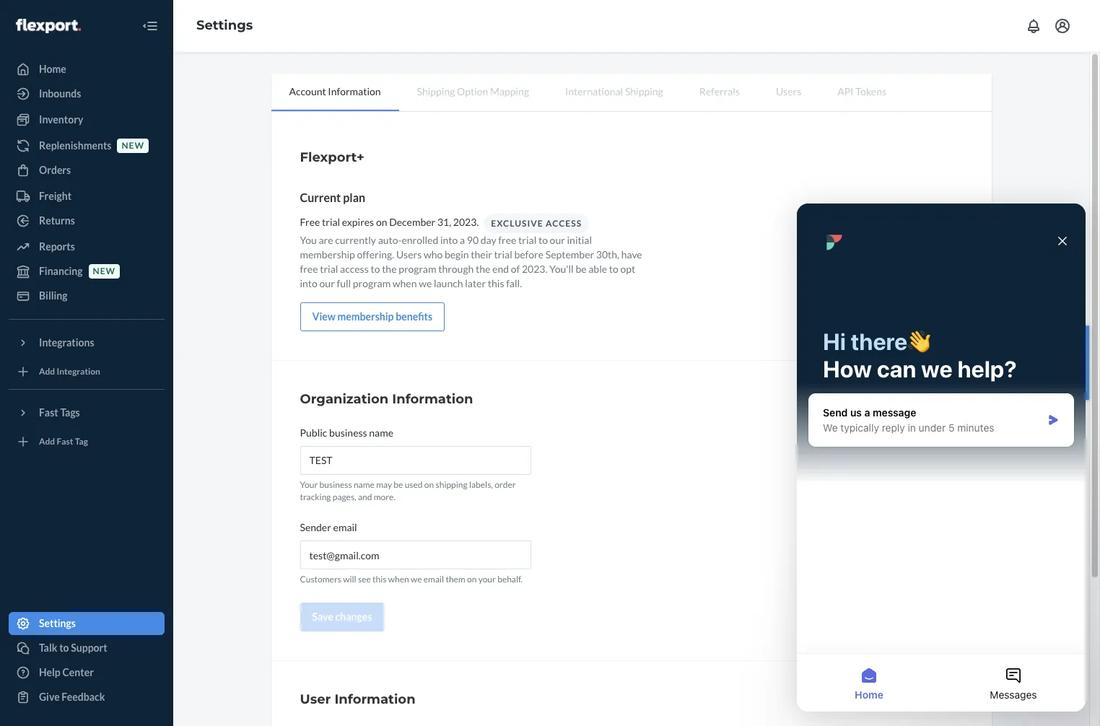 Task type: describe. For each thing, give the bounding box(es) containing it.
account information
[[289, 85, 381, 97]]

labels,
[[469, 479, 493, 490]]

changes
[[335, 611, 372, 623]]

auto-
[[378, 234, 402, 246]]

replenishments
[[39, 139, 112, 152]]

view
[[312, 310, 336, 323]]

information for organization information
[[392, 391, 473, 407]]

your
[[479, 574, 496, 585]]

plan
[[343, 191, 366, 204]]

membership inside you are currently auto-enrolled into a 90 day free trial to our initial membership offering. users who begin their trial before september 30th, have free trial access to the program through the end of 2023. you'll be able to opt into our full program when we launch later this fall.
[[300, 248, 355, 261]]

more.
[[374, 492, 396, 503]]

referrals tab
[[681, 74, 758, 110]]

integration
[[57, 366, 100, 377]]

0 vertical spatial settings link
[[196, 17, 253, 33]]

see
[[358, 574, 371, 585]]

1 vertical spatial email
[[424, 574, 444, 585]]

api tokens
[[838, 85, 887, 97]]

save changes button
[[300, 603, 384, 632]]

option
[[457, 85, 488, 97]]

new for replenishments
[[122, 140, 144, 151]]

user
[[300, 692, 331, 708]]

begin
[[445, 248, 469, 261]]

1 the from the left
[[382, 263, 397, 275]]

name for your business name may be used on shipping labels, order tracking pages, and more.
[[354, 479, 375, 490]]

2 the from the left
[[476, 263, 491, 275]]

international shipping
[[565, 85, 663, 97]]

fast tags
[[39, 407, 80, 419]]

of
[[511, 263, 520, 275]]

0 horizontal spatial our
[[320, 277, 335, 290]]

name for public business name
[[369, 427, 394, 439]]

2023. inside you are currently auto-enrolled into a 90 day free trial to our initial membership offering. users who begin their trial before september 30th, have free trial access to the program through the end of 2023. you'll be able to opt into our full program when we launch later this fall.
[[522, 263, 548, 275]]

your business name may be used on shipping labels, order tracking pages, and more.
[[300, 479, 516, 503]]

be inside you are currently auto-enrolled into a 90 day free trial to our initial membership offering. users who begin their trial before september 30th, have free trial access to the program through the end of 2023. you'll be able to opt into our full program when we launch later this fall.
[[576, 263, 587, 275]]

and
[[358, 492, 372, 503]]

to down exclusive access
[[539, 234, 548, 246]]

tab list containing account information
[[271, 74, 992, 112]]

access
[[546, 218, 582, 229]]

able
[[589, 263, 607, 275]]

fast inside add fast tag link
[[57, 436, 73, 447]]

currently
[[335, 234, 376, 246]]

shipping inside international shipping tab
[[625, 85, 663, 97]]

flexport+
[[300, 149, 365, 165]]

1 vertical spatial free
[[300, 263, 318, 275]]

may
[[376, 479, 392, 490]]

when inside you are currently auto-enrolled into a 90 day free trial to our initial membership offering. users who begin their trial before september 30th, have free trial access to the program through the end of 2023. you'll be able to opt into our full program when we launch later this fall.
[[393, 277, 417, 290]]

benefits
[[396, 310, 433, 323]]

before
[[514, 248, 544, 261]]

30th,
[[596, 248, 620, 261]]

center inside button
[[1069, 337, 1082, 367]]

mapping
[[490, 85, 529, 97]]

access
[[340, 263, 369, 275]]

add fast tag link
[[9, 430, 165, 453]]

help inside button
[[1069, 369, 1082, 389]]

add for add integration
[[39, 366, 55, 377]]

initial
[[567, 234, 592, 246]]

api tokens tab
[[820, 74, 905, 110]]

2 horizontal spatial on
[[467, 574, 477, 585]]

launch
[[434, 277, 463, 290]]

save
[[312, 611, 333, 623]]

close navigation image
[[142, 17, 159, 35]]

Email address text field
[[300, 541, 531, 570]]

your
[[300, 479, 318, 490]]

customers
[[300, 574, 342, 585]]

help center button
[[1062, 326, 1090, 400]]

sender email
[[300, 522, 357, 534]]

flexport logo image
[[16, 19, 81, 33]]

integrations button
[[9, 331, 165, 355]]

talk to support
[[39, 642, 107, 654]]

later
[[465, 277, 486, 290]]

give feedback
[[39, 691, 105, 703]]

information for user information
[[335, 692, 416, 708]]

you
[[300, 234, 317, 246]]

account information tab
[[271, 74, 399, 111]]

help center inside button
[[1069, 337, 1082, 389]]

on inside your business name may be used on shipping labels, order tracking pages, and more.
[[424, 479, 434, 490]]

give
[[39, 691, 60, 703]]

be inside your business name may be used on shipping labels, order tracking pages, and more.
[[394, 479, 403, 490]]

save changes
[[312, 611, 372, 623]]

give feedback button
[[9, 686, 165, 709]]

them
[[446, 574, 466, 585]]

are
[[319, 234, 333, 246]]

public business name
[[300, 427, 394, 439]]

we inside you are currently auto-enrolled into a 90 day free trial to our initial membership offering. users who begin their trial before september 30th, have free trial access to the program through the end of 2023. you'll be able to opt into our full program when we launch later this fall.
[[419, 277, 432, 290]]

help center link
[[9, 661, 165, 685]]

trial up before
[[519, 234, 537, 246]]

have
[[622, 248, 642, 261]]

1 vertical spatial help center
[[39, 667, 94, 679]]

billing
[[39, 290, 68, 302]]

to down "offering."
[[371, 263, 380, 275]]

users inside tab
[[776, 85, 802, 97]]

freight link
[[9, 185, 165, 208]]

reports
[[39, 240, 75, 253]]

31,
[[438, 216, 451, 228]]

returns link
[[9, 209, 165, 233]]

customers will see this when we email them on your behalf.
[[300, 574, 523, 585]]

current
[[300, 191, 341, 204]]

90
[[467, 234, 479, 246]]

api
[[838, 85, 854, 97]]

tag
[[75, 436, 88, 447]]

tracking
[[300, 492, 331, 503]]

organization information
[[300, 391, 473, 407]]

fall.
[[506, 277, 522, 290]]

membership inside view membership benefits "button"
[[338, 310, 394, 323]]

0 vertical spatial email
[[333, 522, 357, 534]]

public
[[300, 427, 327, 439]]

add integration
[[39, 366, 100, 377]]

fast tags button
[[9, 401, 165, 425]]

expires
[[342, 216, 374, 228]]

talk
[[39, 642, 57, 654]]

exclusive access
[[491, 218, 582, 229]]

enrolled
[[402, 234, 439, 246]]

0 horizontal spatial help
[[39, 667, 60, 679]]

through
[[438, 263, 474, 275]]

1 vertical spatial when
[[388, 574, 409, 585]]

0 horizontal spatial program
[[353, 277, 391, 290]]

september
[[546, 248, 594, 261]]

business for your
[[320, 479, 352, 490]]



Task type: vqa. For each thing, say whether or not it's contained in the screenshot.
Easy.
no



Task type: locate. For each thing, give the bounding box(es) containing it.
home link
[[9, 58, 165, 81]]

Business name text field
[[300, 446, 531, 475]]

1 vertical spatial new
[[93, 266, 116, 277]]

0 horizontal spatial be
[[394, 479, 403, 490]]

free
[[300, 216, 320, 228]]

shipping right international
[[625, 85, 663, 97]]

fast left "tag" on the left
[[57, 436, 73, 447]]

account
[[289, 85, 326, 97]]

0 horizontal spatial into
[[300, 277, 318, 290]]

help center
[[1069, 337, 1082, 389], [39, 667, 94, 679]]

this inside you are currently auto-enrolled into a 90 day free trial to our initial membership offering. users who begin their trial before september 30th, have free trial access to the program through the end of 2023. you'll be able to opt into our full program when we launch later this fall.
[[488, 277, 504, 290]]

shipping option mapping tab
[[399, 74, 547, 110]]

when up benefits
[[393, 277, 417, 290]]

information
[[328, 85, 381, 97], [392, 391, 473, 407], [335, 692, 416, 708]]

information for account information
[[328, 85, 381, 97]]

1 horizontal spatial into
[[440, 234, 458, 246]]

1 horizontal spatial free
[[499, 234, 517, 246]]

1 horizontal spatial center
[[1069, 337, 1082, 367]]

orders
[[39, 164, 71, 176]]

fast inside fast tags dropdown button
[[39, 407, 58, 419]]

freight
[[39, 190, 72, 202]]

0 vertical spatial settings
[[196, 17, 253, 33]]

add inside the add integration link
[[39, 366, 55, 377]]

1 vertical spatial program
[[353, 277, 391, 290]]

0 horizontal spatial center
[[62, 667, 94, 679]]

1 horizontal spatial on
[[424, 479, 434, 490]]

1 vertical spatial membership
[[338, 310, 394, 323]]

1 vertical spatial business
[[320, 479, 352, 490]]

this down end
[[488, 277, 504, 290]]

0 horizontal spatial shipping
[[417, 85, 455, 97]]

center
[[1069, 337, 1082, 367], [62, 667, 94, 679]]

december
[[389, 216, 436, 228]]

you'll
[[550, 263, 574, 275]]

shipping inside shipping option mapping tab
[[417, 85, 455, 97]]

1 horizontal spatial help
[[1069, 369, 1082, 389]]

users tab
[[758, 74, 820, 110]]

we down email address text box
[[411, 574, 422, 585]]

name down "organization information"
[[369, 427, 394, 439]]

add fast tag
[[39, 436, 88, 447]]

1 vertical spatial help
[[39, 667, 60, 679]]

new down reports link
[[93, 266, 116, 277]]

on
[[376, 216, 387, 228], [424, 479, 434, 490], [467, 574, 477, 585]]

trial up end
[[494, 248, 513, 261]]

used
[[405, 479, 423, 490]]

1 vertical spatial 2023.
[[522, 263, 548, 275]]

0 horizontal spatial settings
[[39, 617, 76, 630]]

1 horizontal spatial the
[[476, 263, 491, 275]]

1 vertical spatial name
[[354, 479, 375, 490]]

opt
[[621, 263, 636, 275]]

our down access
[[550, 234, 565, 246]]

inbounds
[[39, 87, 81, 100]]

1 horizontal spatial users
[[776, 85, 802, 97]]

1 horizontal spatial our
[[550, 234, 565, 246]]

support
[[71, 642, 107, 654]]

1 vertical spatial users
[[396, 248, 422, 261]]

2 add from the top
[[39, 436, 55, 447]]

2 vertical spatial information
[[335, 692, 416, 708]]

settings
[[196, 17, 253, 33], [39, 617, 76, 630]]

0 vertical spatial name
[[369, 427, 394, 439]]

when
[[393, 277, 417, 290], [388, 574, 409, 585]]

0 vertical spatial new
[[122, 140, 144, 151]]

to inside button
[[59, 642, 69, 654]]

information inside tab
[[328, 85, 381, 97]]

this
[[488, 277, 504, 290], [373, 574, 387, 585]]

2023. up a
[[453, 216, 479, 228]]

0 horizontal spatial email
[[333, 522, 357, 534]]

1 vertical spatial center
[[62, 667, 94, 679]]

1 vertical spatial our
[[320, 277, 335, 290]]

0 vertical spatial free
[[499, 234, 517, 246]]

new up orders link at top
[[122, 140, 144, 151]]

free trial expires on december 31, 2023.
[[300, 216, 479, 228]]

0 vertical spatial center
[[1069, 337, 1082, 367]]

0 vertical spatial be
[[576, 263, 587, 275]]

open notifications image
[[1025, 17, 1043, 35]]

into left full
[[300, 277, 318, 290]]

1 horizontal spatial program
[[399, 263, 436, 275]]

view membership benefits
[[312, 310, 433, 323]]

1 shipping from the left
[[417, 85, 455, 97]]

0 vertical spatial users
[[776, 85, 802, 97]]

1 horizontal spatial 2023.
[[522, 263, 548, 275]]

the
[[382, 263, 397, 275], [476, 263, 491, 275]]

user information
[[300, 692, 416, 708]]

1 add from the top
[[39, 366, 55, 377]]

1 vertical spatial into
[[300, 277, 318, 290]]

be
[[576, 263, 587, 275], [394, 479, 403, 490]]

end
[[493, 263, 509, 275]]

international
[[565, 85, 623, 97]]

this right see
[[373, 574, 387, 585]]

0 horizontal spatial the
[[382, 263, 397, 275]]

information up business name text field
[[392, 391, 473, 407]]

exclusive
[[491, 218, 544, 229]]

add down the fast tags
[[39, 436, 55, 447]]

free down you
[[300, 263, 318, 275]]

a
[[460, 234, 465, 246]]

tokens
[[856, 85, 887, 97]]

to left opt
[[609, 263, 619, 275]]

talk to support button
[[9, 637, 165, 660]]

shipping left option
[[417, 85, 455, 97]]

name inside your business name may be used on shipping labels, order tracking pages, and more.
[[354, 479, 375, 490]]

information right account
[[328, 85, 381, 97]]

fast left tags
[[39, 407, 58, 419]]

into
[[440, 234, 458, 246], [300, 277, 318, 290]]

open account menu image
[[1054, 17, 1072, 35]]

our left full
[[320, 277, 335, 290]]

0 vertical spatial we
[[419, 277, 432, 290]]

program down who
[[399, 263, 436, 275]]

1 vertical spatial on
[[424, 479, 434, 490]]

business up pages,
[[320, 479, 352, 490]]

1 horizontal spatial shipping
[[625, 85, 663, 97]]

view membership benefits link
[[300, 303, 445, 331]]

0 vertical spatial add
[[39, 366, 55, 377]]

0 vertical spatial membership
[[300, 248, 355, 261]]

on left the "your"
[[467, 574, 477, 585]]

new
[[122, 140, 144, 151], [93, 266, 116, 277]]

tags
[[60, 407, 80, 419]]

be left able
[[576, 263, 587, 275]]

add for add fast tag
[[39, 436, 55, 447]]

0 horizontal spatial users
[[396, 248, 422, 261]]

1 horizontal spatial help center
[[1069, 337, 1082, 389]]

2023. down before
[[522, 263, 548, 275]]

who
[[424, 248, 443, 261]]

users down enrolled
[[396, 248, 422, 261]]

business for public
[[329, 427, 367, 439]]

to right talk
[[59, 642, 69, 654]]

business down the organization on the bottom of the page
[[329, 427, 367, 439]]

0 horizontal spatial on
[[376, 216, 387, 228]]

on right used
[[424, 479, 434, 490]]

sender
[[300, 522, 331, 534]]

order
[[495, 479, 516, 490]]

1 vertical spatial information
[[392, 391, 473, 407]]

to
[[539, 234, 548, 246], [371, 263, 380, 275], [609, 263, 619, 275], [59, 642, 69, 654]]

0 horizontal spatial settings link
[[9, 612, 165, 635]]

their
[[471, 248, 492, 261]]

0 vertical spatial on
[[376, 216, 387, 228]]

1 vertical spatial settings link
[[9, 612, 165, 635]]

reports link
[[9, 235, 165, 259]]

referrals
[[699, 85, 740, 97]]

name up and
[[354, 479, 375, 490]]

1 vertical spatial this
[[373, 574, 387, 585]]

name
[[369, 427, 394, 439], [354, 479, 375, 490]]

1 vertical spatial be
[[394, 479, 403, 490]]

membership down are
[[300, 248, 355, 261]]

0 vertical spatial when
[[393, 277, 417, 290]]

dialog
[[797, 204, 1086, 712]]

shipping option mapping
[[417, 85, 529, 97]]

1 horizontal spatial settings link
[[196, 17, 253, 33]]

add left integration
[[39, 366, 55, 377]]

1 vertical spatial add
[[39, 436, 55, 447]]

0 vertical spatial program
[[399, 263, 436, 275]]

inventory
[[39, 113, 83, 126]]

you are currently auto-enrolled into a 90 day free trial to our initial membership offering. users who begin their trial before september 30th, have free trial access to the program through the end of 2023. you'll be able to opt into our full program when we launch later this fall.
[[300, 234, 642, 290]]

0 vertical spatial 2023.
[[453, 216, 479, 228]]

pages,
[[333, 492, 356, 503]]

0 horizontal spatial free
[[300, 263, 318, 275]]

feedback
[[62, 691, 105, 703]]

0 vertical spatial fast
[[39, 407, 58, 419]]

trial up full
[[320, 263, 338, 275]]

add inside add fast tag link
[[39, 436, 55, 447]]

email right sender
[[333, 522, 357, 534]]

settings link
[[196, 17, 253, 33], [9, 612, 165, 635]]

full
[[337, 277, 351, 290]]

2 shipping from the left
[[625, 85, 663, 97]]

the down their
[[476, 263, 491, 275]]

0 vertical spatial this
[[488, 277, 504, 290]]

financing
[[39, 265, 83, 277]]

0 horizontal spatial 2023.
[[453, 216, 479, 228]]

orders link
[[9, 159, 165, 182]]

0 horizontal spatial this
[[373, 574, 387, 585]]

help
[[1069, 369, 1082, 389], [39, 667, 60, 679]]

1 horizontal spatial this
[[488, 277, 504, 290]]

0 vertical spatial our
[[550, 234, 565, 246]]

1 horizontal spatial new
[[122, 140, 144, 151]]

trial up are
[[322, 216, 340, 228]]

1 horizontal spatial be
[[576, 263, 587, 275]]

0 horizontal spatial help center
[[39, 667, 94, 679]]

business
[[329, 427, 367, 439], [320, 479, 352, 490]]

add integration link
[[9, 360, 165, 383]]

business inside your business name may be used on shipping labels, order tracking pages, and more.
[[320, 479, 352, 490]]

0 vertical spatial help center
[[1069, 337, 1082, 389]]

inventory link
[[9, 108, 165, 131]]

0 vertical spatial help
[[1069, 369, 1082, 389]]

inbounds link
[[9, 82, 165, 105]]

program down access
[[353, 277, 391, 290]]

2 vertical spatial on
[[467, 574, 477, 585]]

on up auto-
[[376, 216, 387, 228]]

1 vertical spatial fast
[[57, 436, 73, 447]]

email left the them
[[424, 574, 444, 585]]

users left api
[[776, 85, 802, 97]]

0 vertical spatial into
[[440, 234, 458, 246]]

program
[[399, 263, 436, 275], [353, 277, 391, 290]]

1 vertical spatial we
[[411, 574, 422, 585]]

0 horizontal spatial new
[[93, 266, 116, 277]]

shipping
[[436, 479, 468, 490]]

we left the launch
[[419, 277, 432, 290]]

membership
[[300, 248, 355, 261], [338, 310, 394, 323]]

1 vertical spatial settings
[[39, 617, 76, 630]]

day
[[481, 234, 497, 246]]

1 horizontal spatial email
[[424, 574, 444, 585]]

users inside you are currently auto-enrolled into a 90 day free trial to our initial membership offering. users who begin their trial before september 30th, have free trial access to the program through the end of 2023. you'll be able to opt into our full program when we launch later this fall.
[[396, 248, 422, 261]]

0 vertical spatial information
[[328, 85, 381, 97]]

we
[[419, 277, 432, 290], [411, 574, 422, 585]]

0 vertical spatial business
[[329, 427, 367, 439]]

information right user
[[335, 692, 416, 708]]

fast
[[39, 407, 58, 419], [57, 436, 73, 447]]

free right day
[[499, 234, 517, 246]]

offering.
[[357, 248, 394, 261]]

when down email address text box
[[388, 574, 409, 585]]

1 horizontal spatial settings
[[196, 17, 253, 33]]

integrations
[[39, 337, 94, 349]]

new for financing
[[93, 266, 116, 277]]

be right may
[[394, 479, 403, 490]]

into left a
[[440, 234, 458, 246]]

international shipping tab
[[547, 74, 681, 110]]

membership down full
[[338, 310, 394, 323]]

tab list
[[271, 74, 992, 112]]

the down "offering."
[[382, 263, 397, 275]]



